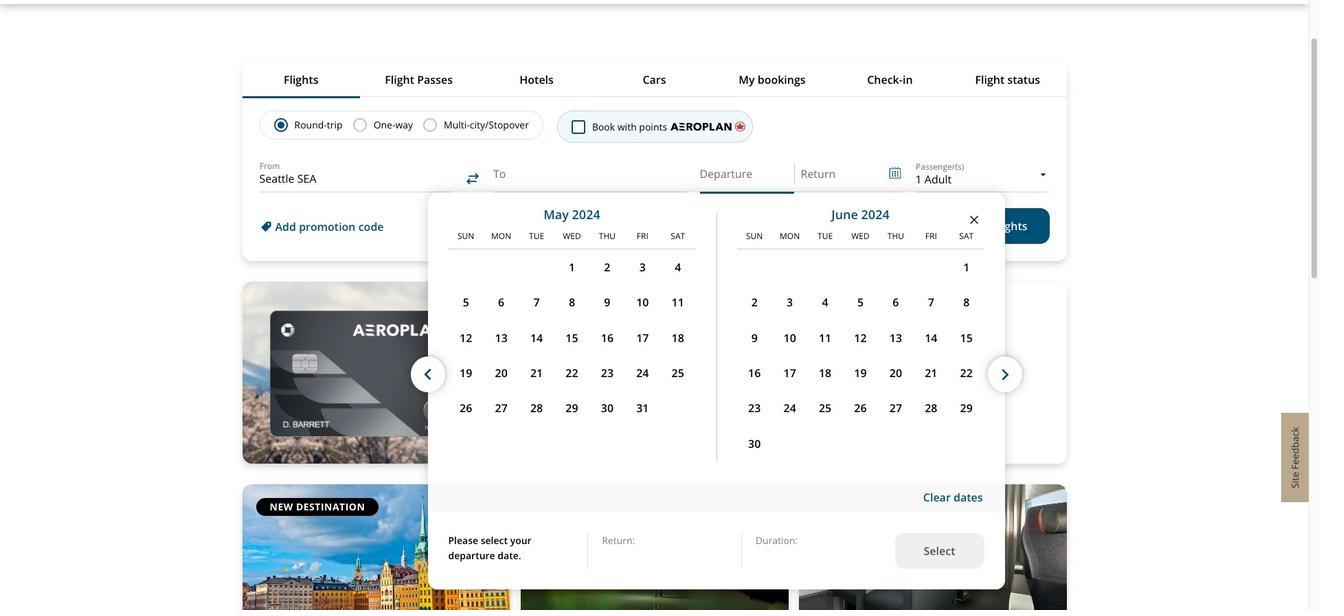 Task type: describe. For each thing, give the bounding box(es) containing it.
continent.
[[846, 373, 904, 389]]

flights
[[605, 500, 646, 513]]

multi-
[[444, 118, 470, 131]]

row containing 16
[[737, 356, 985, 391]]

24 inside grid
[[784, 401, 797, 416]]

9 inside june 2024 grid
[[752, 330, 758, 345]]

multi-city/stopover
[[444, 118, 529, 131]]

25 inside may 2024 'grid'
[[672, 366, 685, 381]]

that's
[[976, 359, 1010, 376]]

21 inside june 2024 grid
[[925, 366, 938, 381]]

9 inside may 2024 'grid'
[[604, 295, 611, 310]]

june
[[832, 206, 859, 223]]

Return text field
[[801, 157, 882, 191]]

29 inside may 2024 'grid'
[[566, 401, 579, 416]]

enough
[[703, 373, 747, 389]]

5 inside june 2024 grid
[[858, 295, 864, 310]]

up
[[749, 300, 765, 315]]

tue for may
[[529, 230, 544, 242]]

more for see
[[741, 330, 792, 356]]

16 inside june 2024 grid
[[749, 366, 761, 381]]

fly
[[765, 373, 779, 389]]

7 inside may 2024 'grid'
[[534, 295, 540, 310]]

6 inside may 2024 'grid'
[[498, 295, 505, 310]]

may 2024 grid
[[449, 206, 696, 462]]

june 2024 grid
[[737, 206, 985, 462]]

sun for may
[[458, 230, 475, 242]]

2 inside 'grid'
[[604, 260, 611, 275]]

learn
[[703, 425, 734, 440]]

2 inside grid
[[752, 295, 758, 310]]

1 horizontal spatial to
[[782, 373, 794, 389]]

25 inside june 2024 grid
[[819, 401, 832, 416]]

thu for may 2024
[[599, 230, 616, 242]]

29 inside june 2024 grid
[[961, 401, 973, 416]]

departure
[[449, 549, 495, 562]]

20 inside grid
[[890, 366, 903, 381]]

clear
[[924, 490, 951, 505]]

stop
[[576, 500, 602, 513]]

4 inside grid
[[823, 295, 829, 310]]

3 inside may 2024 'grid'
[[640, 260, 646, 275]]

10 inside may 2024 'grid'
[[637, 295, 649, 310]]

non-stop flights
[[548, 500, 646, 513]]

the
[[822, 330, 854, 356]]

8 inside may 2024 'grid'
[[569, 295, 575, 310]]

23 inside may 2024 'grid'
[[601, 366, 614, 381]]

2024 for may 2024
[[572, 206, 601, 223]]

book with points
[[593, 120, 668, 133]]

new
[[270, 500, 293, 513]]

row containing 23
[[737, 391, 985, 426]]

27 inside may 2024 'grid'
[[495, 401, 508, 416]]

see
[[703, 330, 736, 356]]

up
[[851, 359, 867, 376]]

may 2024
[[544, 206, 601, 223]]

way
[[396, 118, 413, 131]]

2 horizontal spatial to
[[870, 359, 882, 376]]

fri for june 2024
[[926, 230, 938, 242]]

select button
[[895, 533, 985, 569]]

earn up to 100k bonus points
[[717, 300, 898, 315]]

15 inside may 2024 'grid'
[[566, 330, 579, 345]]

see more of the world earn a welcome bonus of up to 100,000 points. that's enough to fly to another continent.
[[703, 330, 1010, 389]]

10 inside june 2024 grid
[[784, 330, 797, 345]]

19 inside june 2024 grid
[[855, 366, 867, 381]]

adult
[[925, 172, 952, 187]]

non-
[[548, 500, 576, 513]]

june 2024
[[832, 206, 890, 223]]

row containing 5
[[449, 285, 696, 320]]

one-
[[374, 118, 396, 131]]

round-trip
[[295, 118, 343, 131]]

bonus
[[815, 300, 854, 315]]

wed for may
[[563, 230, 581, 242]]

5 inside may 2024 'grid'
[[463, 295, 469, 310]]

select
[[924, 543, 956, 559]]

24 inside 'grid'
[[637, 366, 649, 381]]

21 inside may 2024 'grid'
[[531, 366, 543, 381]]

promotion
[[299, 219, 356, 234]]

world
[[859, 330, 914, 356]]

22 inside may 2024 'grid'
[[566, 366, 579, 381]]

17 inside may 2024 'grid'
[[637, 330, 649, 345]]

1 adult
[[916, 172, 952, 187]]

22 inside june 2024 grid
[[961, 366, 973, 381]]

1 inside popup button
[[916, 172, 922, 187]]

duration:
[[756, 534, 798, 547]]

another
[[797, 373, 843, 389]]

1 inside row
[[569, 260, 575, 275]]

learn more link
[[703, 425, 786, 440]]

tue for june
[[818, 230, 833, 242]]

please
[[449, 534, 479, 547]]

13 inside may 2024 'grid'
[[495, 330, 508, 345]]

destination
[[296, 500, 365, 513]]

dates
[[954, 490, 983, 505]]

8 inside june 2024 grid
[[964, 295, 970, 310]]

a
[[733, 359, 739, 376]]

2024 for june 2024
[[862, 206, 890, 223]]

17 inside june 2024 grid
[[784, 366, 797, 381]]

more for learn
[[737, 425, 766, 440]]

100k
[[786, 300, 812, 315]]

26 inside june 2024 grid
[[855, 401, 867, 416]]

with
[[618, 120, 637, 133]]

1 adult button
[[916, 157, 1050, 192]]

please select your departure date.
[[449, 534, 532, 562]]

bonus
[[797, 359, 833, 376]]

code
[[359, 219, 384, 234]]

thu for june 2024
[[888, 230, 905, 242]]

welcome
[[743, 359, 794, 376]]

30 inside june 2024 grid
[[749, 436, 761, 452]]

points
[[640, 120, 668, 133]]



Task type: locate. For each thing, give the bounding box(es) containing it.
tab list
[[242, 63, 1067, 96]]

1 inside june 2024 grid
[[964, 260, 970, 275]]

1 horizontal spatial 2024
[[862, 206, 890, 223]]

1 horizontal spatial 21
[[925, 366, 938, 381]]

to left fly
[[750, 373, 762, 389]]

1 vertical spatial 3
[[787, 295, 793, 310]]

0 horizontal spatial 6
[[498, 295, 505, 310]]

1 horizontal spatial 14
[[925, 330, 938, 345]]

1 19 from the left
[[460, 366, 473, 381]]

2 19 from the left
[[855, 366, 867, 381]]

1 horizontal spatial 9
[[752, 330, 758, 345]]

city/stopover
[[470, 118, 529, 131]]

learn more
[[703, 425, 766, 440]]

15
[[566, 330, 579, 345], [961, 330, 973, 345]]

mon for june 2024
[[780, 230, 800, 242]]

1 vertical spatial 16
[[749, 366, 761, 381]]

1 21 from the left
[[531, 366, 543, 381]]

0 horizontal spatial 28
[[531, 401, 543, 416]]

25 left earn
[[672, 366, 685, 381]]

0 horizontal spatial of
[[797, 330, 817, 356]]

17
[[637, 330, 649, 345], [784, 366, 797, 381]]

flights
[[995, 218, 1028, 233]]

4 inside 'grid'
[[675, 260, 681, 275]]

duration: select
[[756, 534, 956, 559]]

6 inside june 2024 grid
[[893, 295, 899, 310]]

0 vertical spatial 9
[[604, 295, 611, 310]]

2024
[[572, 206, 601, 223], [862, 206, 890, 223]]

2 mon from the left
[[780, 230, 800, 242]]

2 21 from the left
[[925, 366, 938, 381]]

points.
[[934, 359, 973, 376]]

1 wed from the left
[[563, 230, 581, 242]]

0 vertical spatial 25
[[672, 366, 685, 381]]

fri inside may 2024 'grid'
[[637, 230, 649, 242]]

2024 right may
[[572, 206, 601, 223]]

1 tue from the left
[[529, 230, 544, 242]]

sat for may 2024
[[671, 230, 685, 242]]

row containing 19
[[449, 356, 696, 391]]

1 vertical spatial 25
[[819, 401, 832, 416]]

1 horizontal spatial 8
[[964, 295, 970, 310]]

1 horizontal spatial 5
[[858, 295, 864, 310]]

27
[[495, 401, 508, 416], [890, 401, 903, 416]]

18 inside june 2024 grid
[[819, 366, 832, 381]]

1 horizontal spatial 17
[[784, 366, 797, 381]]

1 horizontal spatial 13
[[890, 330, 903, 345]]

1 12 from the left
[[460, 330, 473, 345]]

28 inside june 2024 grid
[[925, 401, 938, 416]]

30 inside may 2024 'grid'
[[601, 401, 614, 416]]

tue down june
[[818, 230, 833, 242]]

2 5 from the left
[[858, 295, 864, 310]]

0 vertical spatial 30
[[601, 401, 614, 416]]

1 2024 from the left
[[572, 206, 601, 223]]

4
[[675, 260, 681, 275], [823, 295, 829, 310]]

sat for june 2024
[[960, 230, 974, 242]]

Departure text field
[[700, 157, 787, 191]]

wed down june 2024
[[852, 230, 870, 242]]

add
[[275, 219, 296, 234]]

1 horizontal spatial 6
[[893, 295, 899, 310]]

0 horizontal spatial mon
[[492, 230, 512, 242]]

0 horizontal spatial thu
[[599, 230, 616, 242]]

1 horizontal spatial 22
[[961, 366, 973, 381]]

1 horizontal spatial 20
[[890, 366, 903, 381]]

2 horizontal spatial 1
[[964, 260, 970, 275]]

wed inside may 2024 'grid'
[[563, 230, 581, 242]]

1 horizontal spatial 3
[[787, 295, 793, 310]]

1 horizontal spatial 15
[[961, 330, 973, 345]]

1 6 from the left
[[498, 295, 505, 310]]

search flights button
[[934, 208, 1050, 244]]

trip
[[327, 118, 343, 131]]

0 horizontal spatial 22
[[566, 366, 579, 381]]

1 horizontal spatial 27
[[890, 401, 903, 416]]

wed inside june 2024 grid
[[852, 230, 870, 242]]

1 26 from the left
[[460, 401, 473, 416]]

1 horizontal spatial 25
[[819, 401, 832, 416]]

24 up the 31
[[637, 366, 649, 381]]

2 sun from the left
[[747, 230, 763, 242]]

0 vertical spatial 17
[[637, 330, 649, 345]]

2 29 from the left
[[961, 401, 973, 416]]

sat
[[671, 230, 685, 242], [960, 230, 974, 242]]

1 20 from the left
[[495, 366, 508, 381]]

11 inside june 2024 grid
[[819, 330, 832, 345]]

1 vertical spatial 10
[[784, 330, 797, 345]]

11 inside may 2024 'grid'
[[672, 295, 685, 310]]

2 26 from the left
[[855, 401, 867, 416]]

24
[[637, 366, 649, 381], [784, 401, 797, 416]]

1 28 from the left
[[531, 401, 543, 416]]

thu down june 2024
[[888, 230, 905, 242]]

1 down search
[[964, 260, 970, 275]]

19 down world
[[855, 366, 867, 381]]

return:
[[602, 534, 635, 547]]

14
[[531, 330, 543, 345], [925, 330, 938, 345]]

0 horizontal spatial 14
[[531, 330, 543, 345]]

1 horizontal spatial 12
[[855, 330, 867, 345]]

to
[[870, 359, 882, 376], [750, 373, 762, 389], [782, 373, 794, 389]]

dialog
[[0, 0, 1310, 610]]

2 12 from the left
[[855, 330, 867, 345]]

0 horizontal spatial 27
[[495, 401, 508, 416]]

tue inside june 2024 grid
[[818, 230, 833, 242]]

clear dates
[[924, 490, 983, 505]]

0 vertical spatial 18
[[672, 330, 685, 345]]

2 thu from the left
[[888, 230, 905, 242]]

of left up
[[837, 359, 848, 376]]

21
[[531, 366, 543, 381], [925, 366, 938, 381]]

28
[[531, 401, 543, 416], [925, 401, 938, 416]]

18 inside may 2024 'grid'
[[672, 330, 685, 345]]

0 horizontal spatial 4
[[675, 260, 681, 275]]

1 horizontal spatial 16
[[749, 366, 761, 381]]

11 left earn
[[672, 295, 685, 310]]

1 29 from the left
[[566, 401, 579, 416]]

2024 inside 'grid'
[[572, 206, 601, 223]]

1 horizontal spatial 28
[[925, 401, 938, 416]]

1 horizontal spatial 10
[[784, 330, 797, 345]]

row containing 9
[[737, 320, 985, 356]]

1 8 from the left
[[569, 295, 575, 310]]

16 inside may 2024 'grid'
[[601, 330, 614, 345]]

1 horizontal spatial of
[[837, 359, 848, 376]]

29
[[566, 401, 579, 416], [961, 401, 973, 416]]

1 vertical spatial 2
[[752, 295, 758, 310]]

0 horizontal spatial 26
[[460, 401, 473, 416]]

your
[[511, 534, 532, 547]]

2 27 from the left
[[890, 401, 903, 416]]

0 horizontal spatial 8
[[569, 295, 575, 310]]

20
[[495, 366, 508, 381], [890, 366, 903, 381]]

one-way
[[374, 118, 413, 131]]

row containing 2
[[737, 285, 985, 320]]

sun
[[458, 230, 475, 242], [747, 230, 763, 242]]

2 tue from the left
[[818, 230, 833, 242]]

1 horizontal spatial wed
[[852, 230, 870, 242]]

0 horizontal spatial 5
[[463, 295, 469, 310]]

1 13 from the left
[[495, 330, 508, 345]]

0 horizontal spatial 13
[[495, 330, 508, 345]]

mon inside june 2024 grid
[[780, 230, 800, 242]]

dialog containing may 2024
[[0, 0, 1310, 610]]

2 14 from the left
[[925, 330, 938, 345]]

tue
[[529, 230, 544, 242], [818, 230, 833, 242]]

1 down may 2024 at the left of page
[[569, 260, 575, 275]]

sun inside june 2024 grid
[[747, 230, 763, 242]]

1 left adult
[[916, 172, 922, 187]]

1 horizontal spatial 23
[[749, 401, 761, 416]]

sat inside may 2024 'grid'
[[671, 230, 685, 242]]

1 sun from the left
[[458, 230, 475, 242]]

1 vertical spatial 30
[[749, 436, 761, 452]]

1 vertical spatial 24
[[784, 401, 797, 416]]

2 6 from the left
[[893, 295, 899, 310]]

thu inside may 2024 'grid'
[[599, 230, 616, 242]]

of up "bonus"
[[797, 330, 817, 356]]

1 horizontal spatial thu
[[888, 230, 905, 242]]

more right 'learn'
[[737, 425, 766, 440]]

1 27 from the left
[[495, 401, 508, 416]]

2 15 from the left
[[961, 330, 973, 345]]

more inside see more of the world earn a welcome bonus of up to 100,000 points. that's enough to fly to another continent.
[[741, 330, 792, 356]]

0 horizontal spatial 18
[[672, 330, 685, 345]]

1 horizontal spatial 24
[[784, 401, 797, 416]]

2 2024 from the left
[[862, 206, 890, 223]]

1 vertical spatial of
[[837, 359, 848, 376]]

1 horizontal spatial 26
[[855, 401, 867, 416]]

mon inside may 2024 'grid'
[[492, 230, 512, 242]]

1 vertical spatial 17
[[784, 366, 797, 381]]

fri for may 2024
[[637, 230, 649, 242]]

mon for may 2024
[[492, 230, 512, 242]]

25 down another
[[819, 401, 832, 416]]

1 horizontal spatial 2
[[752, 295, 758, 310]]

add promotion code
[[275, 219, 384, 234]]

1 5 from the left
[[463, 295, 469, 310]]

to
[[768, 300, 783, 315]]

1 horizontal spatial 7
[[929, 295, 935, 310]]

22
[[566, 366, 579, 381], [961, 366, 973, 381]]

0 vertical spatial 24
[[637, 366, 649, 381]]

23
[[601, 366, 614, 381], [749, 401, 761, 416]]

13
[[495, 330, 508, 345], [890, 330, 903, 345]]

fri
[[637, 230, 649, 242], [926, 230, 938, 242]]

row containing 1
[[449, 250, 696, 285]]

15 inside june 2024 grid
[[961, 330, 973, 345]]

1 14 from the left
[[531, 330, 543, 345]]

2 wed from the left
[[852, 230, 870, 242]]

chevronright image
[[999, 368, 1012, 381]]

search
[[956, 218, 992, 233]]

earn
[[717, 300, 747, 315]]

0 horizontal spatial 1
[[569, 260, 575, 275]]

points
[[857, 300, 898, 315]]

0 horizontal spatial 3
[[640, 260, 646, 275]]

0 horizontal spatial 15
[[566, 330, 579, 345]]

earn
[[703, 359, 729, 376]]

0 horizontal spatial tue
[[529, 230, 544, 242]]

1 vertical spatial 11
[[819, 330, 832, 345]]

26
[[460, 401, 473, 416], [855, 401, 867, 416]]

search flights
[[956, 218, 1028, 233]]

1 vertical spatial 23
[[749, 401, 761, 416]]

30 left the 31
[[601, 401, 614, 416]]

promocodetag image
[[261, 221, 272, 232]]

1 7 from the left
[[534, 295, 540, 310]]

31
[[637, 401, 649, 416]]

2 22 from the left
[[961, 366, 973, 381]]

2 8 from the left
[[964, 295, 970, 310]]

0 vertical spatial 3
[[640, 260, 646, 275]]

0 horizontal spatial 11
[[672, 295, 685, 310]]

2 13 from the left
[[890, 330, 903, 345]]

more up welcome
[[741, 330, 792, 356]]

1 thu from the left
[[599, 230, 616, 242]]

0 vertical spatial 10
[[637, 295, 649, 310]]

20 inside 'grid'
[[495, 366, 508, 381]]

new destination
[[270, 500, 365, 513]]

10
[[637, 295, 649, 310], [784, 330, 797, 345]]

1 horizontal spatial 30
[[749, 436, 761, 452]]

1 vertical spatial more
[[737, 425, 766, 440]]

2 fri from the left
[[926, 230, 938, 242]]

0 vertical spatial 16
[[601, 330, 614, 345]]

may
[[544, 206, 569, 223]]

1 horizontal spatial 18
[[819, 366, 832, 381]]

0 horizontal spatial 7
[[534, 295, 540, 310]]

fri inside june 2024 grid
[[926, 230, 938, 242]]

2 20 from the left
[[890, 366, 903, 381]]

select
[[481, 534, 508, 547]]

0 horizontal spatial 29
[[566, 401, 579, 416]]

18 left see
[[672, 330, 685, 345]]

date.
[[498, 549, 521, 562]]

5
[[463, 295, 469, 310], [858, 295, 864, 310]]

13 inside june 2024 grid
[[890, 330, 903, 345]]

0 horizontal spatial 23
[[601, 366, 614, 381]]

28 inside may 2024 'grid'
[[531, 401, 543, 416]]

row containing 12
[[449, 320, 696, 356]]

wed for june
[[852, 230, 870, 242]]

clear dates button
[[922, 489, 985, 506]]

book
[[593, 120, 615, 133]]

11 up "bonus"
[[819, 330, 832, 345]]

sun inside may 2024 'grid'
[[458, 230, 475, 242]]

1 horizontal spatial 11
[[819, 330, 832, 345]]

thu
[[599, 230, 616, 242], [888, 230, 905, 242]]

100,000
[[885, 359, 930, 376]]

tue inside may 2024 'grid'
[[529, 230, 544, 242]]

14 inside june 2024 grid
[[925, 330, 938, 345]]

1 mon from the left
[[492, 230, 512, 242]]

0 horizontal spatial 2
[[604, 260, 611, 275]]

row containing 26
[[449, 391, 696, 426]]

16
[[601, 330, 614, 345], [749, 366, 761, 381]]

1 vertical spatial 18
[[819, 366, 832, 381]]

to right fly
[[782, 373, 794, 389]]

1 horizontal spatial fri
[[926, 230, 938, 242]]

0 horizontal spatial 21
[[531, 366, 543, 381]]

26 inside may 2024 'grid'
[[460, 401, 473, 416]]

2024 inside grid
[[862, 206, 890, 223]]

9
[[604, 295, 611, 310], [752, 330, 758, 345]]

0 horizontal spatial 2024
[[572, 206, 601, 223]]

3 inside june 2024 grid
[[787, 295, 793, 310]]

sat inside june 2024 grid
[[960, 230, 974, 242]]

2024 right june
[[862, 206, 890, 223]]

1 horizontal spatial 29
[[961, 401, 973, 416]]

18 down the
[[819, 366, 832, 381]]

more
[[741, 330, 792, 356], [737, 425, 766, 440]]

add promotion code button
[[260, 218, 385, 235]]

chevronleft image
[[422, 368, 434, 381]]

1 fri from the left
[[637, 230, 649, 242]]

1 15 from the left
[[566, 330, 579, 345]]

1 22 from the left
[[566, 366, 579, 381]]

2 7 from the left
[[929, 295, 935, 310]]

0 horizontal spatial 25
[[672, 366, 685, 381]]

0 horizontal spatial 17
[[637, 330, 649, 345]]

24 down welcome
[[784, 401, 797, 416]]

2 28 from the left
[[925, 401, 938, 416]]

1 horizontal spatial sat
[[960, 230, 974, 242]]

0 vertical spatial 11
[[672, 295, 685, 310]]

23 inside june 2024 grid
[[749, 401, 761, 416]]

6
[[498, 295, 505, 310], [893, 295, 899, 310]]

18
[[672, 330, 685, 345], [819, 366, 832, 381]]

14 inside may 2024 'grid'
[[531, 330, 543, 345]]

0 horizontal spatial 24
[[637, 366, 649, 381]]

2
[[604, 260, 611, 275], [752, 295, 758, 310]]

0 horizontal spatial 20
[[495, 366, 508, 381]]

0 vertical spatial 4
[[675, 260, 681, 275]]

0 horizontal spatial 10
[[637, 295, 649, 310]]

30 right 'learn'
[[749, 436, 761, 452]]

7 inside june 2024 grid
[[929, 295, 935, 310]]

1 sat from the left
[[671, 230, 685, 242]]

0 horizontal spatial to
[[750, 373, 762, 389]]

12 inside june 2024 grid
[[855, 330, 867, 345]]

19 right chevronleft image
[[460, 366, 473, 381]]

thu down may 2024 at the left of page
[[599, 230, 616, 242]]

12 inside may 2024 'grid'
[[460, 330, 473, 345]]

to right up
[[870, 359, 882, 376]]

0 vertical spatial of
[[797, 330, 817, 356]]

27 inside june 2024 grid
[[890, 401, 903, 416]]

2 sat from the left
[[960, 230, 974, 242]]

30
[[601, 401, 614, 416], [749, 436, 761, 452]]

tue down may
[[529, 230, 544, 242]]

1 horizontal spatial mon
[[780, 230, 800, 242]]

round-
[[295, 118, 327, 131]]

19 inside may 2024 'grid'
[[460, 366, 473, 381]]

1 horizontal spatial tue
[[818, 230, 833, 242]]

sun for june
[[747, 230, 763, 242]]

0 horizontal spatial 16
[[601, 330, 614, 345]]

25
[[672, 366, 685, 381], [819, 401, 832, 416]]

0 vertical spatial more
[[741, 330, 792, 356]]

0 horizontal spatial 12
[[460, 330, 473, 345]]

3
[[640, 260, 646, 275], [787, 295, 793, 310]]

0 horizontal spatial 19
[[460, 366, 473, 381]]

row
[[449, 230, 696, 250], [737, 230, 985, 250], [449, 250, 696, 285], [449, 285, 696, 320], [737, 285, 985, 320], [449, 320, 696, 356], [737, 320, 985, 356], [449, 356, 696, 391], [737, 356, 985, 391], [449, 391, 696, 426], [737, 391, 985, 426]]

wed
[[563, 230, 581, 242], [852, 230, 870, 242]]

0 vertical spatial 23
[[601, 366, 614, 381]]

thu inside june 2024 grid
[[888, 230, 905, 242]]

wed down may 2024 at the left of page
[[563, 230, 581, 242]]

0 vertical spatial 2
[[604, 260, 611, 275]]



Task type: vqa. For each thing, say whether or not it's contained in the screenshot.


